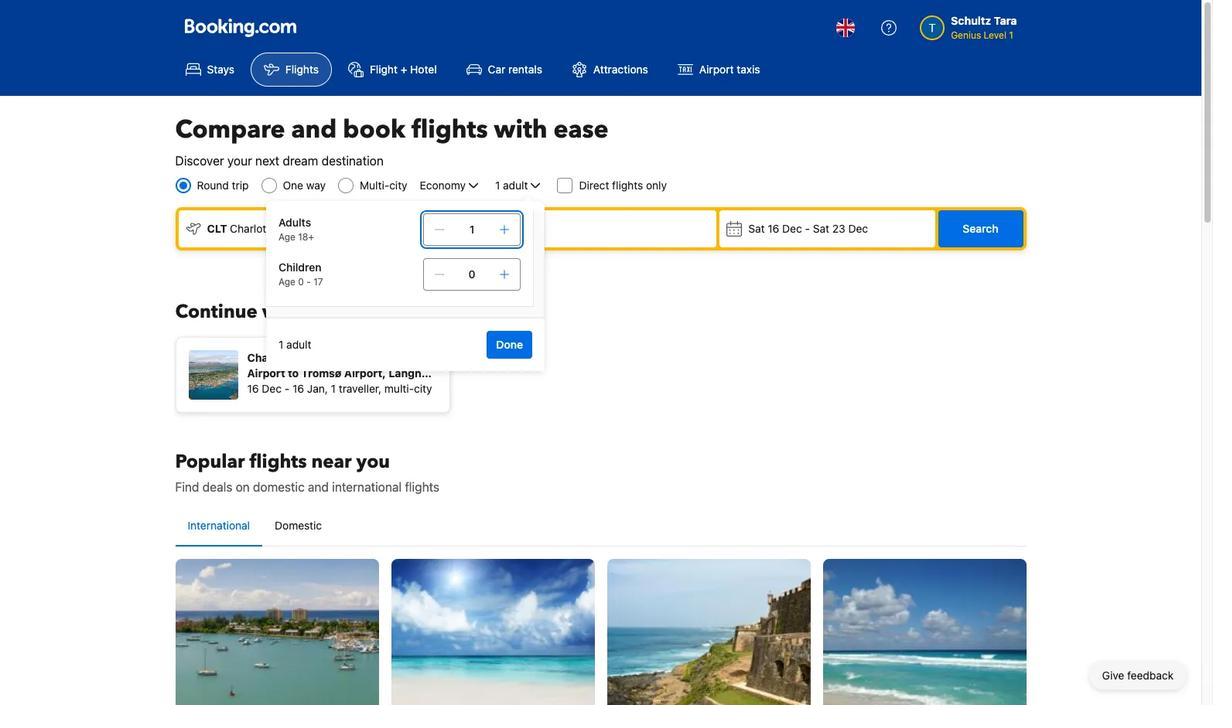 Task type: locate. For each thing, give the bounding box(es) containing it.
age down adults
[[279, 231, 295, 243]]

schultz tara genius level 1
[[951, 14, 1017, 41]]

0 horizontal spatial 0
[[298, 276, 304, 288]]

one way
[[283, 179, 326, 192]]

flight
[[370, 63, 398, 76]]

attractions link
[[559, 53, 661, 87]]

age inside adults age 18+
[[279, 231, 295, 243]]

2 vertical spatial -
[[285, 382, 290, 395]]

adult
[[503, 179, 528, 192], [286, 338, 311, 351]]

near
[[311, 450, 352, 475]]

booking.com logo image
[[185, 18, 296, 37], [185, 18, 296, 37]]

car rentals
[[488, 63, 542, 76]]

-
[[805, 222, 810, 235], [307, 276, 311, 288], [285, 382, 290, 395]]

2 horizontal spatial dec
[[848, 222, 868, 235]]

give
[[1102, 669, 1124, 682]]

2 sat from the left
[[813, 222, 829, 235]]

search
[[963, 222, 999, 235]]

adult down with
[[503, 179, 528, 192]]

1 horizontal spatial 1 adult
[[495, 179, 528, 192]]

on
[[236, 480, 250, 494]]

1
[[1009, 29, 1014, 41], [495, 179, 500, 192], [469, 223, 475, 236], [279, 338, 283, 351], [331, 382, 336, 395]]

1 vertical spatial -
[[307, 276, 311, 288]]

airport taxis link
[[664, 53, 773, 87]]

tara
[[994, 14, 1017, 27]]

1 adult
[[495, 179, 528, 192], [279, 338, 311, 351]]

0 vertical spatial age
[[279, 231, 295, 243]]

0 vertical spatial 1 adult
[[495, 179, 528, 192]]

- left 17
[[307, 276, 311, 288]]

hotel
[[410, 63, 437, 76]]

city left economy
[[389, 179, 407, 192]]

flights
[[412, 113, 488, 147], [612, 179, 643, 192], [250, 450, 307, 475], [405, 480, 440, 494]]

0 inside children age 0 - 17
[[298, 276, 304, 288]]

dream
[[283, 154, 318, 168]]

flights link
[[251, 53, 332, 87]]

charlotte to punta cana image
[[391, 559, 595, 706]]

0 vertical spatial -
[[805, 222, 810, 235]]

charlotte to cancún image
[[823, 559, 1026, 706]]

multi-city
[[360, 179, 407, 192]]

1 inside schultz tara genius level 1
[[1009, 29, 1014, 41]]

flights left only
[[612, 179, 643, 192]]

16 dec - 16 jan, 1 traveller, multi-city
[[247, 382, 432, 395]]

taxis
[[737, 63, 760, 76]]

and up dream
[[291, 113, 337, 147]]

0 horizontal spatial adult
[[286, 338, 311, 351]]

0 horizontal spatial 1 adult
[[279, 338, 311, 351]]

international
[[188, 519, 250, 532]]

1 age from the top
[[279, 231, 295, 243]]

1 horizontal spatial 0
[[469, 268, 475, 281]]

sat
[[748, 222, 765, 235], [813, 222, 829, 235]]

age down children
[[279, 276, 295, 288]]

age
[[279, 231, 295, 243], [279, 276, 295, 288]]

flight + hotel
[[370, 63, 437, 76]]

1 adult down continue where you left off
[[279, 338, 311, 351]]

tab list
[[175, 506, 1026, 548]]

and
[[291, 113, 337, 147], [308, 480, 329, 494]]

attractions
[[593, 63, 648, 76]]

domestic
[[253, 480, 305, 494]]

18+
[[298, 231, 314, 243]]

1 horizontal spatial sat
[[813, 222, 829, 235]]

car
[[488, 63, 505, 76]]

0 horizontal spatial 16
[[247, 382, 259, 395]]

popular flights near you find deals on domestic and international flights
[[175, 450, 440, 494]]

+
[[401, 63, 407, 76]]

compare
[[175, 113, 285, 147]]

1 adult down with
[[495, 179, 528, 192]]

16
[[768, 222, 779, 235], [247, 382, 259, 395], [292, 382, 304, 395]]

sat 16 dec - sat 23 dec button
[[720, 210, 935, 248]]

sat 16 dec - sat 23 dec
[[748, 222, 868, 235]]

1 horizontal spatial adult
[[503, 179, 528, 192]]

1 horizontal spatial city
[[414, 382, 432, 395]]

0 vertical spatial adult
[[503, 179, 528, 192]]

compare and book flights with ease discover your next dream destination
[[175, 113, 609, 168]]

your
[[227, 154, 252, 168]]

1 vertical spatial you
[[356, 450, 390, 475]]

city
[[389, 179, 407, 192], [414, 382, 432, 395]]

airport taxis
[[699, 63, 760, 76]]

and inside compare and book flights with ease discover your next dream destination
[[291, 113, 337, 147]]

age inside children age 0 - 17
[[279, 276, 295, 288]]

dec
[[782, 222, 802, 235], [848, 222, 868, 235], [262, 382, 282, 395]]

you left left
[[324, 299, 357, 325]]

you up international at the bottom of page
[[356, 450, 390, 475]]

one
[[283, 179, 303, 192]]

adult down continue where you left off
[[286, 338, 311, 351]]

and down "near"
[[308, 480, 329, 494]]

popular
[[175, 450, 245, 475]]

- left 23
[[805, 222, 810, 235]]

you
[[324, 299, 357, 325], [356, 450, 390, 475]]

city inside 16 dec - 16 jan, 1 traveller, multi-city link
[[414, 382, 432, 395]]

next
[[255, 154, 279, 168]]

city right traveller,
[[414, 382, 432, 395]]

off
[[396, 299, 421, 325]]

international button
[[175, 506, 262, 546]]

2 horizontal spatial 16
[[768, 222, 779, 235]]

with
[[494, 113, 547, 147]]

dec right 23
[[848, 222, 868, 235]]

- for sat
[[805, 222, 810, 235]]

0 horizontal spatial sat
[[748, 222, 765, 235]]

charlotte to montego bay image
[[175, 559, 379, 706]]

you inside popular flights near you find deals on domestic and international flights
[[356, 450, 390, 475]]

1 horizontal spatial -
[[307, 276, 311, 288]]

give feedback
[[1102, 669, 1174, 682]]

flight + hotel link
[[335, 53, 450, 87]]

1 vertical spatial age
[[279, 276, 295, 288]]

flights inside compare and book flights with ease discover your next dream destination
[[412, 113, 488, 147]]

international
[[332, 480, 402, 494]]

flights up domestic
[[250, 450, 307, 475]]

16 inside dropdown button
[[768, 222, 779, 235]]

dec left jan,
[[262, 382, 282, 395]]

- left jan,
[[285, 382, 290, 395]]

deals
[[202, 480, 232, 494]]

done button
[[487, 331, 532, 359]]

1 horizontal spatial dec
[[782, 222, 802, 235]]

0
[[469, 268, 475, 281], [298, 276, 304, 288]]

1 vertical spatial adult
[[286, 338, 311, 351]]

2 age from the top
[[279, 276, 295, 288]]

airport
[[699, 63, 734, 76]]

2 horizontal spatial -
[[805, 222, 810, 235]]

0 vertical spatial you
[[324, 299, 357, 325]]

- inside children age 0 - 17
[[307, 276, 311, 288]]

- inside dropdown button
[[805, 222, 810, 235]]

1 sat from the left
[[748, 222, 765, 235]]

genius
[[951, 29, 981, 41]]

flights
[[285, 63, 319, 76]]

0 vertical spatial and
[[291, 113, 337, 147]]

book
[[343, 113, 405, 147]]

0 vertical spatial city
[[389, 179, 407, 192]]

charlotte to san juan image
[[607, 559, 810, 706]]

1 vertical spatial city
[[414, 382, 432, 395]]

dec left 23
[[782, 222, 802, 235]]

trip
[[232, 179, 249, 192]]

way
[[306, 179, 326, 192]]

1 vertical spatial 1 adult
[[279, 338, 311, 351]]

1 vertical spatial and
[[308, 480, 329, 494]]

flights up economy
[[412, 113, 488, 147]]



Task type: vqa. For each thing, say whether or not it's contained in the screenshot.
the Done
yes



Task type: describe. For each thing, give the bounding box(es) containing it.
continue where you left off
[[175, 299, 421, 325]]

age for children
[[279, 276, 295, 288]]

stays
[[207, 63, 234, 76]]

stays link
[[172, 53, 248, 87]]

jan,
[[307, 382, 328, 395]]

traveller,
[[339, 382, 382, 395]]

1 adult button
[[494, 176, 545, 195]]

- for 17
[[307, 276, 311, 288]]

round
[[197, 179, 229, 192]]

flights right international at the bottom of page
[[405, 480, 440, 494]]

discover
[[175, 154, 224, 168]]

17
[[314, 276, 323, 288]]

destination
[[322, 154, 384, 168]]

search button
[[938, 210, 1023, 248]]

feedback
[[1127, 669, 1174, 682]]

children age 0 - 17
[[279, 261, 323, 288]]

continue
[[175, 299, 257, 325]]

done
[[496, 338, 523, 351]]

round trip
[[197, 179, 249, 192]]

left
[[362, 299, 392, 325]]

16 dec - 16 jan, 1 traveller, multi-city link
[[188, 341, 447, 400]]

1 inside popup button
[[495, 179, 500, 192]]

ease
[[554, 113, 609, 147]]

direct
[[579, 179, 609, 192]]

multi-
[[384, 382, 414, 395]]

where
[[262, 299, 319, 325]]

multi-
[[360, 179, 389, 192]]

only
[[646, 179, 667, 192]]

level
[[984, 29, 1007, 41]]

clt
[[207, 222, 227, 235]]

0 horizontal spatial -
[[285, 382, 290, 395]]

adults
[[279, 216, 311, 229]]

give feedback button
[[1090, 662, 1186, 690]]

find
[[175, 480, 199, 494]]

clt button
[[178, 210, 432, 248]]

schultz
[[951, 14, 991, 27]]

age for adults
[[279, 231, 295, 243]]

domestic
[[275, 519, 322, 532]]

1 adult inside popup button
[[495, 179, 528, 192]]

23
[[832, 222, 845, 235]]

tab list containing international
[[175, 506, 1026, 548]]

domestic button
[[262, 506, 334, 546]]

rentals
[[508, 63, 542, 76]]

adult inside popup button
[[503, 179, 528, 192]]

0 horizontal spatial dec
[[262, 382, 282, 395]]

1 horizontal spatial 16
[[292, 382, 304, 395]]

economy
[[420, 179, 466, 192]]

0 horizontal spatial city
[[389, 179, 407, 192]]

direct flights only
[[579, 179, 667, 192]]

car rentals link
[[453, 53, 555, 87]]

and inside popular flights near you find deals on domestic and international flights
[[308, 480, 329, 494]]

children
[[279, 261, 322, 274]]

adults age 18+
[[279, 216, 314, 243]]



